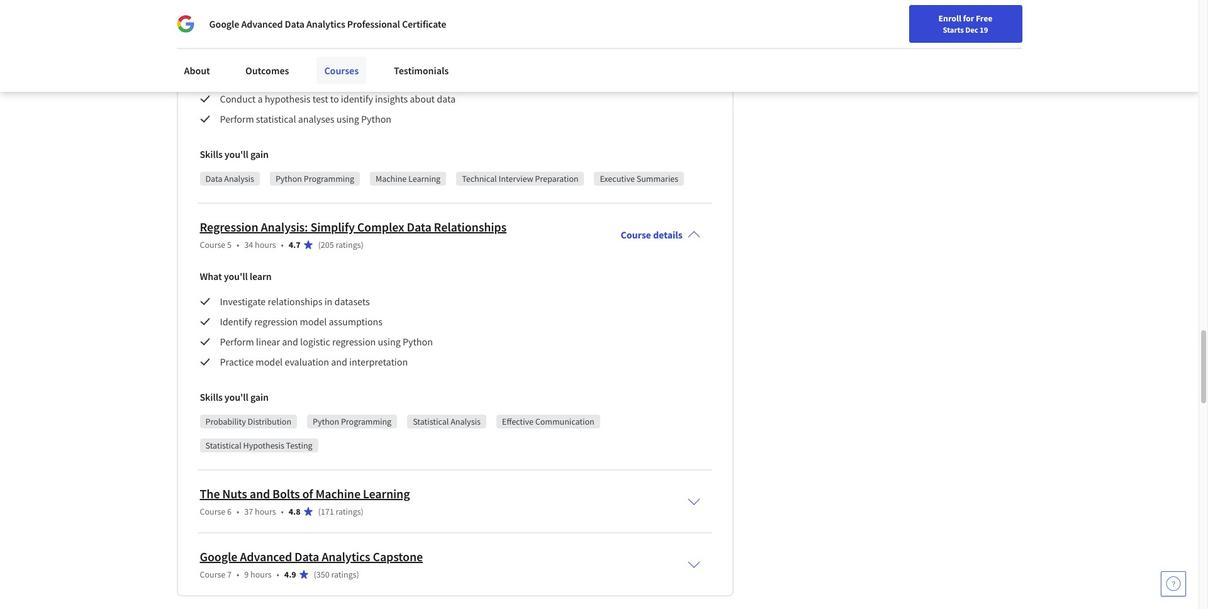 Task type: describe. For each thing, give the bounding box(es) containing it.
probability distribution
[[206, 416, 291, 427]]

about
[[184, 64, 210, 77]]

what you'll learn for use
[[200, 27, 272, 40]]

identify
[[220, 315, 252, 328]]

course 7 • 9 hours •
[[200, 569, 279, 580]]

enroll for free starts dec 19
[[939, 13, 993, 35]]

• left 4.7
[[281, 239, 284, 250]]

advanced for google advanced data analytics capstone
[[240, 549, 292, 565]]

identify
[[341, 92, 373, 105]]

what for use
[[200, 27, 222, 40]]

the
[[200, 486, 220, 502]]

perform statistical analyses using python
[[220, 113, 394, 125]]

1 horizontal spatial to
[[341, 72, 350, 85]]

explore and summarize a dataset
[[220, 52, 361, 65]]

( 205 ratings )
[[318, 239, 364, 250]]

summarize
[[272, 52, 318, 65]]

course for regression analysis: simplify complex data relationships
[[200, 239, 226, 250]]

practice model evaluation and interpretation
[[220, 356, 408, 368]]

1 vertical spatial model
[[300, 315, 327, 328]]

probability
[[206, 416, 246, 427]]

logistic
[[300, 335, 330, 348]]

skills for practice model evaluation and interpretation
[[200, 391, 223, 403]]

hypothesis
[[265, 92, 311, 105]]

english
[[958, 14, 988, 27]]

0 vertical spatial model
[[352, 72, 379, 85]]

machine learning
[[376, 173, 441, 184]]

google for google advanced data analytics capstone
[[200, 549, 238, 565]]

relationships
[[434, 219, 507, 235]]

7
[[227, 569, 232, 580]]

4.8
[[289, 506, 301, 517]]

• right the 5
[[237, 239, 239, 250]]

analytics for capstone
[[322, 549, 370, 565]]

1 horizontal spatial a
[[320, 52, 325, 65]]

learn for regression
[[250, 270, 272, 283]]

statistical analysis
[[413, 416, 481, 427]]

professional
[[347, 18, 400, 30]]

executive
[[600, 173, 635, 184]]

5
[[227, 239, 232, 250]]

testimonials
[[394, 64, 449, 77]]

practice
[[220, 356, 254, 368]]

testing
[[286, 440, 313, 451]]

complex
[[357, 219, 404, 235]]

analysis:
[[261, 219, 308, 235]]

programming for using
[[304, 173, 354, 184]]

• right 6
[[237, 506, 239, 517]]

• left 9 on the left bottom of the page
[[237, 569, 239, 580]]

0 horizontal spatial to
[[330, 92, 339, 105]]

statistical hypothesis testing
[[206, 440, 313, 451]]

( 350 ratings )
[[314, 569, 359, 580]]

you'll up investigate
[[224, 270, 248, 283]]

python programming for and
[[313, 416, 392, 427]]

course 6 • 37 hours •
[[200, 506, 284, 517]]

starts
[[943, 25, 964, 35]]

4.9
[[284, 569, 296, 580]]

summaries
[[637, 173, 679, 184]]

what for identify
[[200, 270, 222, 283]]

and right linear
[[282, 335, 298, 348]]

data up summarize
[[285, 18, 305, 30]]

conduct
[[220, 92, 256, 105]]

0 vertical spatial machine
[[376, 173, 407, 184]]

ratings for complex
[[336, 239, 361, 250]]

testimonials link
[[387, 57, 457, 84]]

courses link
[[317, 57, 366, 84]]

you'll for data
[[225, 148, 249, 160]]

probability
[[238, 72, 284, 85]]

9
[[244, 569, 249, 580]]

python programming for using
[[276, 173, 354, 184]]

analyses
[[298, 113, 335, 125]]

skills you'll gain for perform
[[200, 148, 269, 160]]

data up 350 on the bottom left
[[295, 549, 319, 565]]

0 vertical spatial using
[[337, 113, 359, 125]]

course details
[[621, 228, 683, 241]]

skills for perform statistical analyses using python
[[200, 148, 223, 160]]

hours for nuts
[[255, 506, 276, 517]]

regression analysis: simplify complex data relationships
[[200, 219, 507, 235]]

evaluation
[[285, 356, 329, 368]]

in
[[325, 295, 333, 308]]

34
[[244, 239, 253, 250]]

python up interpretation
[[403, 335, 433, 348]]

dataset
[[327, 52, 359, 65]]

perform for perform statistical analyses using python
[[220, 113, 254, 125]]

data analysis
[[206, 173, 254, 184]]

capstone
[[373, 549, 423, 565]]

datasets
[[335, 295, 370, 308]]

0 horizontal spatial data
[[381, 72, 400, 85]]

1 vertical spatial learning
[[363, 486, 410, 502]]

1 vertical spatial using
[[378, 335, 401, 348]]

37
[[244, 506, 253, 517]]

linear
[[256, 335, 280, 348]]

course 5 • 34 hours •
[[200, 239, 284, 250]]

simplify
[[311, 219, 355, 235]]

the nuts and bolts of machine learning link
[[200, 486, 410, 502]]

advanced for google advanced data analytics professional certificate
[[241, 18, 283, 30]]

use
[[220, 72, 236, 85]]

conduct a hypothesis test to identify insights about data
[[220, 92, 456, 105]]

explore
[[220, 52, 251, 65]]

nuts
[[222, 486, 247, 502]]

outcomes link
[[238, 57, 297, 84]]

and up 37
[[250, 486, 270, 502]]

english button
[[935, 0, 1011, 41]]

free
[[976, 13, 993, 24]]

about
[[410, 92, 435, 105]]

python right distribution
[[313, 416, 339, 427]]

statistical
[[256, 113, 296, 125]]

for
[[963, 13, 974, 24]]

statistical for statistical hypothesis testing
[[206, 440, 242, 451]]

hours for advanced
[[251, 569, 272, 580]]

ratings for analytics
[[331, 569, 357, 580]]

enroll
[[939, 13, 962, 24]]

gain for model
[[250, 391, 269, 403]]

relationships
[[268, 295, 323, 308]]

communication
[[535, 416, 595, 427]]

regression analysis: simplify complex data relationships link
[[200, 219, 507, 235]]



Task type: locate. For each thing, give the bounding box(es) containing it.
skills up data analysis
[[200, 148, 223, 160]]

• left 4.9
[[277, 569, 279, 580]]

analytics up dataset
[[307, 18, 345, 30]]

technical interview preparation
[[462, 173, 579, 184]]

1 what from the top
[[200, 27, 222, 40]]

learn for probability
[[250, 27, 272, 40]]

0 vertical spatial (
[[318, 239, 321, 250]]

1 horizontal spatial data
[[437, 92, 456, 105]]

1 vertical spatial python programming
[[313, 416, 392, 427]]

bolts
[[273, 486, 300, 502]]

1 vertical spatial regression
[[332, 335, 376, 348]]

programming up simplify
[[304, 173, 354, 184]]

perform up practice
[[220, 335, 254, 348]]

205
[[321, 239, 334, 250]]

1 vertical spatial skills you'll gain
[[200, 391, 269, 403]]

perform linear and logistic regression using python
[[220, 335, 433, 348]]

2 what from the top
[[200, 270, 222, 283]]

0 vertical spatial what you'll learn
[[200, 27, 272, 40]]

certificate
[[402, 18, 446, 30]]

executive summaries
[[600, 173, 679, 184]]

data right the complex at left
[[407, 219, 432, 235]]

outcomes
[[245, 64, 289, 77]]

regression down assumptions
[[332, 335, 376, 348]]

1 vertical spatial (
[[318, 506, 321, 517]]

course inside dropdown button
[[621, 228, 651, 241]]

1 horizontal spatial analysis
[[451, 416, 481, 427]]

you'll for probability
[[225, 391, 249, 403]]

google image
[[177, 15, 194, 33]]

perform
[[220, 113, 254, 125], [220, 335, 254, 348]]

of
[[302, 486, 313, 502]]

identify regression model assumptions
[[220, 315, 385, 328]]

ratings right 171
[[336, 506, 361, 517]]

effective
[[502, 416, 534, 427]]

1 vertical spatial ratings
[[336, 506, 361, 517]]

and down perform linear and logistic regression using python
[[331, 356, 347, 368]]

distribution
[[248, 416, 291, 427]]

using down identify on the left
[[337, 113, 359, 125]]

data up insights
[[381, 72, 400, 85]]

hours for analysis:
[[255, 239, 276, 250]]

what right google image on the top left of the page
[[200, 27, 222, 40]]

ratings
[[336, 239, 361, 250], [336, 506, 361, 517], [331, 569, 357, 580]]

) right 171
[[361, 506, 364, 517]]

course left 7
[[200, 569, 226, 580]]

course
[[621, 228, 651, 241], [200, 239, 226, 250], [200, 506, 226, 517], [200, 569, 226, 580]]

google for google advanced data analytics professional certificate
[[209, 18, 239, 30]]

technical
[[462, 173, 497, 184]]

) for complex
[[361, 239, 364, 250]]

0 vertical spatial learning
[[409, 173, 441, 184]]

0 vertical spatial statistical
[[413, 416, 449, 427]]

shopping cart: 1 item image
[[905, 9, 929, 30]]

1 horizontal spatial machine
[[376, 173, 407, 184]]

skills you'll gain
[[200, 148, 269, 160], [200, 391, 269, 403]]

model
[[352, 72, 379, 85], [300, 315, 327, 328], [256, 356, 283, 368]]

you'll
[[224, 27, 248, 40], [225, 148, 249, 160], [224, 270, 248, 283], [225, 391, 249, 403]]

effective communication
[[502, 416, 595, 427]]

0 vertical spatial hours
[[255, 239, 276, 250]]

you'll up data analysis
[[225, 148, 249, 160]]

perform for perform linear and logistic regression using python
[[220, 335, 254, 348]]

help center image
[[1166, 577, 1181, 592]]

6
[[227, 506, 232, 517]]

0 vertical spatial to
[[341, 72, 350, 85]]

data up regression at the left top of the page
[[206, 173, 222, 184]]

)
[[361, 239, 364, 250], [361, 506, 364, 517], [357, 569, 359, 580]]

skills you'll gain up data analysis
[[200, 148, 269, 160]]

interpretation
[[349, 356, 408, 368]]

( for complex
[[318, 239, 321, 250]]

1 horizontal spatial statistical
[[413, 416, 449, 427]]

1 vertical spatial programming
[[341, 416, 392, 427]]

1 perform from the top
[[220, 113, 254, 125]]

2 vertical spatial hours
[[251, 569, 272, 580]]

model up identify on the left
[[352, 72, 379, 85]]

2 skills from the top
[[200, 391, 223, 403]]

python down insights
[[361, 113, 392, 125]]

0 vertical spatial skills
[[200, 148, 223, 160]]

ratings right 350 on the bottom left
[[331, 569, 357, 580]]

analysis for statistical analysis
[[451, 416, 481, 427]]

learn up explore
[[250, 27, 272, 40]]

analytics for professional
[[307, 18, 345, 30]]

course left details at the right top of page
[[621, 228, 651, 241]]

analysis up regression at the left top of the page
[[224, 173, 254, 184]]

gain for statistical
[[250, 148, 269, 160]]

( for analytics
[[314, 569, 316, 580]]

distributions
[[286, 72, 339, 85]]

a left dataset
[[320, 52, 325, 65]]

what you'll learn up investigate
[[200, 270, 272, 283]]

1 vertical spatial to
[[330, 92, 339, 105]]

1 vertical spatial machine
[[316, 486, 361, 502]]

machine
[[376, 173, 407, 184], [316, 486, 361, 502]]

using up interpretation
[[378, 335, 401, 348]]

ratings for bolts
[[336, 506, 361, 517]]

0 horizontal spatial using
[[337, 113, 359, 125]]

1 vertical spatial advanced
[[240, 549, 292, 565]]

None search field
[[179, 8, 482, 33]]

1 vertical spatial hours
[[255, 506, 276, 517]]

course for the nuts and bolts of machine learning
[[200, 506, 226, 517]]

google advanced data analytics professional certificate
[[209, 18, 446, 30]]

2 perform from the top
[[220, 335, 254, 348]]

0 horizontal spatial a
[[258, 92, 263, 105]]

model up logistic
[[300, 315, 327, 328]]

what you'll learn
[[200, 27, 272, 40], [200, 270, 272, 283]]

use probability distributions to model data
[[220, 72, 400, 85]]

statistical for statistical analysis
[[413, 416, 449, 427]]

2 gain from the top
[[250, 391, 269, 403]]

gain up distribution
[[250, 391, 269, 403]]

what you'll learn for identify
[[200, 270, 272, 283]]

programming down interpretation
[[341, 416, 392, 427]]

what
[[200, 27, 222, 40], [200, 270, 222, 283]]

google advanced data analytics capstone
[[200, 549, 423, 565]]

details
[[653, 228, 683, 241]]

1 horizontal spatial using
[[378, 335, 401, 348]]

hours right 9 on the left bottom of the page
[[251, 569, 272, 580]]

and
[[253, 52, 270, 65], [282, 335, 298, 348], [331, 356, 347, 368], [250, 486, 270, 502]]

2 skills you'll gain from the top
[[200, 391, 269, 403]]

0 vertical spatial programming
[[304, 173, 354, 184]]

0 vertical spatial )
[[361, 239, 364, 250]]

gain up data analysis
[[250, 148, 269, 160]]

you'll up probability
[[225, 391, 249, 403]]

0 vertical spatial learn
[[250, 27, 272, 40]]

0 vertical spatial skills you'll gain
[[200, 148, 269, 160]]

analysis
[[224, 173, 254, 184], [451, 416, 481, 427]]

1 learn from the top
[[250, 27, 272, 40]]

2 vertical spatial (
[[314, 569, 316, 580]]

test
[[313, 92, 328, 105]]

the nuts and bolts of machine learning
[[200, 486, 410, 502]]

0 vertical spatial a
[[320, 52, 325, 65]]

hypothesis
[[243, 440, 284, 451]]

0 vertical spatial analysis
[[224, 173, 254, 184]]

) for analytics
[[357, 569, 359, 580]]

0 vertical spatial gain
[[250, 148, 269, 160]]

skills you'll gain up probability
[[200, 391, 269, 403]]

1 vertical spatial what you'll learn
[[200, 270, 272, 283]]

2 what you'll learn from the top
[[200, 270, 272, 283]]

1 vertical spatial analysis
[[451, 416, 481, 427]]

python
[[361, 113, 392, 125], [276, 173, 302, 184], [403, 335, 433, 348], [313, 416, 339, 427]]

advanced up explore
[[241, 18, 283, 30]]

( down simplify
[[318, 239, 321, 250]]

analysis left effective
[[451, 416, 481, 427]]

investigate
[[220, 295, 266, 308]]

1 vertical spatial perform
[[220, 335, 254, 348]]

and up 'probability'
[[253, 52, 270, 65]]

analytics up ( 350 ratings )
[[322, 549, 370, 565]]

ratings down regression analysis: simplify complex data relationships at the top left of page
[[336, 239, 361, 250]]

about link
[[177, 57, 218, 84]]

0 horizontal spatial regression
[[254, 315, 298, 328]]

model down linear
[[256, 356, 283, 368]]

0 vertical spatial google
[[209, 18, 239, 30]]

assumptions
[[329, 315, 383, 328]]

171
[[321, 506, 334, 517]]

programming
[[304, 173, 354, 184], [341, 416, 392, 427]]

) down regression analysis: simplify complex data relationships at the top left of page
[[361, 239, 364, 250]]

0 vertical spatial analytics
[[307, 18, 345, 30]]

to down dataset
[[341, 72, 350, 85]]

advanced up 9 on the left bottom of the page
[[240, 549, 292, 565]]

0 vertical spatial perform
[[220, 113, 254, 125]]

1 vertical spatial google
[[200, 549, 238, 565]]

data right about
[[437, 92, 456, 105]]

course left the 5
[[200, 239, 226, 250]]

hours right 37
[[255, 506, 276, 517]]

0 horizontal spatial model
[[256, 356, 283, 368]]

) right 350 on the bottom left
[[357, 569, 359, 580]]

hours
[[255, 239, 276, 250], [255, 506, 276, 517], [251, 569, 272, 580]]

you'll for explore
[[224, 27, 248, 40]]

0 horizontal spatial statistical
[[206, 440, 242, 451]]

1 vertical spatial data
[[437, 92, 456, 105]]

1 vertical spatial learn
[[250, 270, 272, 283]]

investigate relationships in datasets
[[220, 295, 370, 308]]

( down google advanced data analytics capstone link on the bottom of the page
[[314, 569, 316, 580]]

course for google advanced data analytics capstone
[[200, 569, 226, 580]]

insights
[[375, 92, 408, 105]]

1 horizontal spatial model
[[300, 315, 327, 328]]

skills up probability
[[200, 391, 223, 403]]

( down the nuts and bolts of machine learning link
[[318, 506, 321, 517]]

to right test
[[330, 92, 339, 105]]

data
[[285, 18, 305, 30], [206, 173, 222, 184], [407, 219, 432, 235], [295, 549, 319, 565]]

analysis for data analysis
[[224, 173, 254, 184]]

data
[[381, 72, 400, 85], [437, 92, 456, 105]]

using
[[337, 113, 359, 125], [378, 335, 401, 348]]

4.7
[[289, 239, 301, 250]]

courses
[[324, 64, 359, 77]]

python up analysis:
[[276, 173, 302, 184]]

1 what you'll learn from the top
[[200, 27, 272, 40]]

2 horizontal spatial model
[[352, 72, 379, 85]]

what up investigate
[[200, 270, 222, 283]]

course left 6
[[200, 506, 226, 517]]

preparation
[[535, 173, 579, 184]]

regression
[[200, 219, 258, 235]]

0 vertical spatial data
[[381, 72, 400, 85]]

0 vertical spatial regression
[[254, 315, 298, 328]]

1 vertical spatial gain
[[250, 391, 269, 403]]

learning left technical at the left
[[409, 173, 441, 184]]

1 vertical spatial analytics
[[322, 549, 370, 565]]

1 vertical spatial skills
[[200, 391, 223, 403]]

0 horizontal spatial machine
[[316, 486, 361, 502]]

1 vertical spatial what
[[200, 270, 222, 283]]

machine up ( 171 ratings )
[[316, 486, 361, 502]]

a down 'probability'
[[258, 92, 263, 105]]

0 vertical spatial ratings
[[336, 239, 361, 250]]

2 vertical spatial model
[[256, 356, 283, 368]]

1 gain from the top
[[250, 148, 269, 160]]

• left 4.8
[[281, 506, 284, 517]]

perform down conduct
[[220, 113, 254, 125]]

1 vertical spatial a
[[258, 92, 263, 105]]

google up 7
[[200, 549, 238, 565]]

course details button
[[611, 211, 711, 259]]

0 horizontal spatial analysis
[[224, 173, 254, 184]]

regression
[[254, 315, 298, 328], [332, 335, 376, 348]]

) for bolts
[[361, 506, 364, 517]]

programming for and
[[341, 416, 392, 427]]

0 vertical spatial python programming
[[276, 173, 354, 184]]

2 learn from the top
[[250, 270, 272, 283]]

skills you'll gain for practice
[[200, 391, 269, 403]]

0 vertical spatial what
[[200, 27, 222, 40]]

learn up investigate
[[250, 270, 272, 283]]

skills
[[200, 148, 223, 160], [200, 391, 223, 403]]

2 vertical spatial )
[[357, 569, 359, 580]]

you'll up explore
[[224, 27, 248, 40]]

what you'll learn up explore
[[200, 27, 272, 40]]

1 skills from the top
[[200, 148, 223, 160]]

1 vertical spatial statistical
[[206, 440, 242, 451]]

learning
[[409, 173, 441, 184], [363, 486, 410, 502]]

learning up ( 171 ratings )
[[363, 486, 410, 502]]

19
[[980, 25, 988, 35]]

hours right '34'
[[255, 239, 276, 250]]

google advanced data analytics capstone link
[[200, 549, 423, 565]]

machine up the complex at left
[[376, 173, 407, 184]]

( 171 ratings )
[[318, 506, 364, 517]]

2 vertical spatial ratings
[[331, 569, 357, 580]]

( for bolts
[[318, 506, 321, 517]]

1 skills you'll gain from the top
[[200, 148, 269, 160]]

interview
[[499, 173, 533, 184]]

1 vertical spatial )
[[361, 506, 364, 517]]

regression up linear
[[254, 315, 298, 328]]

dec
[[966, 25, 979, 35]]

google up explore
[[209, 18, 239, 30]]

1 horizontal spatial regression
[[332, 335, 376, 348]]

0 vertical spatial advanced
[[241, 18, 283, 30]]



Task type: vqa. For each thing, say whether or not it's contained in the screenshot.
4.7
yes



